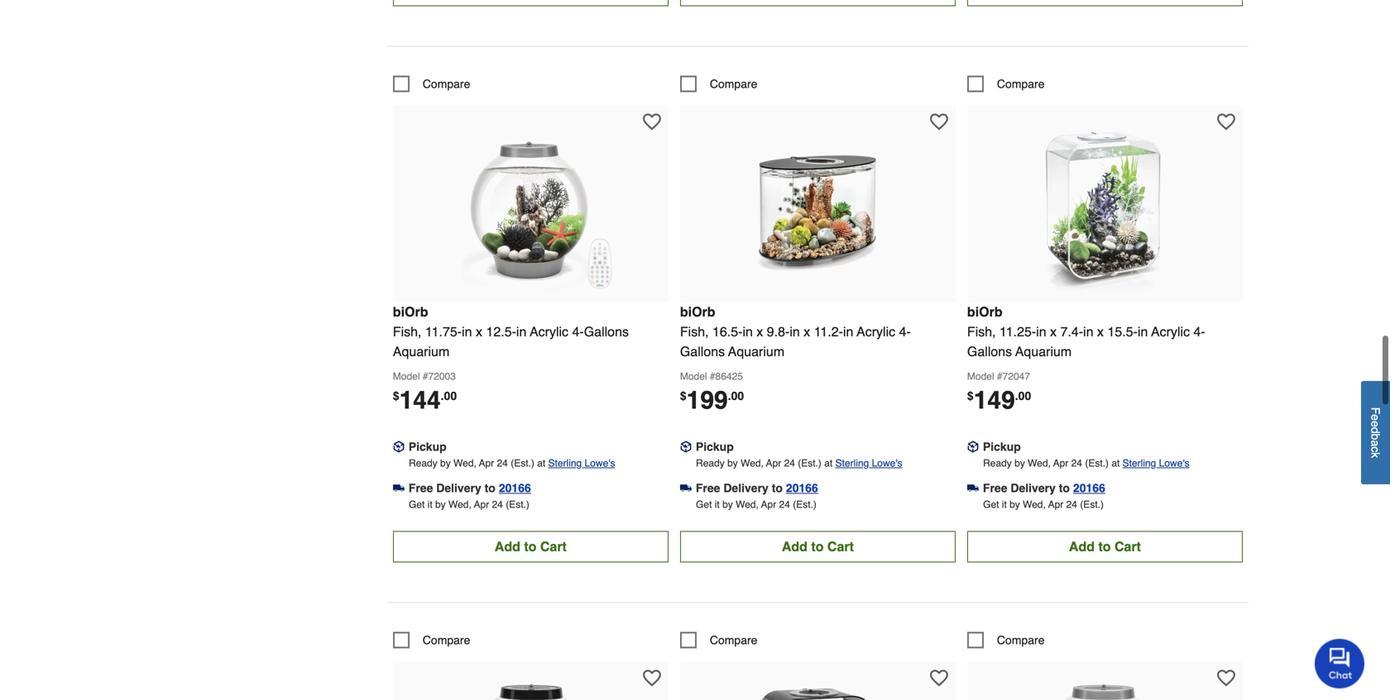 Task type: locate. For each thing, give the bounding box(es) containing it.
# up actual price $199.00 element
[[710, 371, 715, 383]]

1 20166 from the left
[[499, 482, 531, 495]]

ready for truck filled image
[[696, 458, 725, 470]]

2 4- from the left
[[899, 324, 911, 340]]

3 free from the left
[[983, 482, 1007, 495]]

2 horizontal spatial add to cart
[[1069, 539, 1141, 555]]

1 delivery from the left
[[436, 482, 481, 495]]

4- right 15.5-
[[1194, 324, 1205, 340]]

it for second truck filled icon from right
[[428, 499, 433, 511]]

pickup right pickup icon
[[409, 441, 447, 454]]

delivery
[[436, 482, 481, 495], [724, 482, 769, 495], [1011, 482, 1056, 495]]

ready down $ 144 .00
[[409, 458, 437, 470]]

24
[[497, 458, 508, 470], [784, 458, 795, 470], [1071, 458, 1082, 470], [492, 499, 503, 511], [779, 499, 790, 511], [1066, 499, 1077, 511]]

0 horizontal spatial delivery
[[436, 482, 481, 495]]

1 horizontal spatial delivery
[[724, 482, 769, 495]]

acrylic inside biorb fish, 11.75-in x 12.5-in acrylic 4-gallons aquarium
[[530, 324, 569, 340]]

0 horizontal spatial ready by wed, apr 24 (est.) at sterling lowe's
[[409, 458, 615, 470]]

ready by wed, apr 24 (est.) at sterling lowe's for sterling lowe's button for second truck filled icon from the left pickup image
[[983, 458, 1190, 470]]

apr
[[479, 458, 494, 470], [766, 458, 781, 470], [1053, 458, 1069, 470], [474, 499, 489, 511], [761, 499, 776, 511], [1048, 499, 1064, 511]]

3 x from the left
[[804, 324, 810, 340]]

86425
[[715, 371, 743, 383]]

x left 12.5-
[[476, 324, 482, 340]]

ready down actual price $199.00 element
[[696, 458, 725, 470]]

compare inside 5014758723 element
[[710, 77, 758, 91]]

3 pickup from the left
[[983, 441, 1021, 454]]

model for fish, 11.75-in x 12.5-in acrylic 4-gallons aquarium
[[393, 371, 420, 383]]

.00 inside $ 199 .00
[[728, 390, 744, 403]]

3 at from the left
[[1112, 458, 1120, 470]]

x left 11.2-
[[804, 324, 810, 340]]

biorb inside biorb fish, 16.5-in x 9.8-in x 11.2-in acrylic 4- gallons aquarium
[[680, 304, 715, 320]]

1 horizontal spatial get it by wed, apr 24 (est.)
[[696, 499, 817, 511]]

2 horizontal spatial model
[[967, 371, 994, 383]]

1 horizontal spatial cart
[[827, 539, 854, 555]]

x for 16.5-
[[757, 324, 763, 340]]

free for truck filled image
[[696, 482, 720, 495]]

biorb fish, 16.5-in x 9.8-in x 11.2-in acrylic 4-gallons aquarium image
[[727, 114, 909, 296]]

2 free delivery to 20166 from the left
[[696, 482, 818, 495]]

truck filled image
[[393, 483, 404, 495], [967, 483, 979, 495]]

5014758723 element
[[680, 76, 758, 92]]

2 acrylic from the left
[[857, 324, 895, 340]]

biorb fish, 11.25-in x 7.4-in x 15.5-in acrylic 4- gallons aquarium
[[967, 304, 1205, 359]]

in left the 9.8-
[[743, 324, 753, 340]]

4- right 11.2-
[[899, 324, 911, 340]]

0 horizontal spatial free delivery to 20166
[[409, 482, 531, 495]]

1 horizontal spatial it
[[715, 499, 720, 511]]

fish, for fish, 11.75-in x 12.5-in acrylic 4-gallons aquarium
[[393, 324, 422, 340]]

0 horizontal spatial add to cart button
[[393, 532, 669, 563]]

fish, left 16.5-
[[680, 324, 709, 340]]

2 .00 from the left
[[728, 390, 744, 403]]

3 add to cart from the left
[[1069, 539, 1141, 555]]

0 horizontal spatial free
[[409, 482, 433, 495]]

1 horizontal spatial pickup image
[[967, 442, 979, 453]]

e up d
[[1369, 415, 1382, 421]]

free delivery to 20166
[[409, 482, 531, 495], [696, 482, 818, 495], [983, 482, 1105, 495]]

compare inside 5014758747 'element'
[[423, 77, 470, 91]]

0 horizontal spatial sterling lowe's button
[[548, 455, 615, 472]]

1 horizontal spatial #
[[710, 371, 715, 383]]

1 sterling lowe's button from the left
[[548, 455, 615, 472]]

cart for 1st add to cart button from right
[[1115, 539, 1141, 555]]

compare inside 5014758643 element
[[997, 634, 1045, 647]]

1 model from the left
[[393, 371, 420, 383]]

0 vertical spatial heart outline image
[[1217, 113, 1235, 131]]

free for second truck filled icon from right
[[409, 482, 433, 495]]

2 horizontal spatial gallons
[[967, 344, 1012, 359]]

8 in from the left
[[1138, 324, 1148, 340]]

0 horizontal spatial heart outline image
[[643, 670, 661, 688]]

2 x from the left
[[757, 324, 763, 340]]

4 x from the left
[[1050, 324, 1057, 340]]

1 4- from the left
[[572, 324, 584, 340]]

2 # from the left
[[710, 371, 715, 383]]

sterling
[[548, 458, 582, 470], [835, 458, 869, 470], [1123, 458, 1156, 470]]

acrylic
[[530, 324, 569, 340], [857, 324, 895, 340], [1151, 324, 1190, 340]]

it for truck filled image
[[715, 499, 720, 511]]

199
[[687, 386, 728, 415]]

e up b
[[1369, 421, 1382, 428]]

1 biorb fish, 15.75-in x 16.5-in acrylic 8-gallons aquarium image from the left
[[440, 671, 622, 701]]

e
[[1369, 415, 1382, 421], [1369, 421, 1382, 428]]

1 cart from the left
[[540, 539, 567, 555]]

1 vertical spatial biorb fish, 11.25-in x 7.4-in x 15.5-in acrylic 4-gallons aquarium image
[[727, 671, 909, 701]]

pickup image up truck filled image
[[680, 442, 692, 453]]

fish, inside biorb fish, 11.25-in x 7.4-in x 15.5-in acrylic 4- gallons aquarium
[[967, 324, 996, 340]]

2 20166 button from the left
[[786, 480, 818, 497]]

1 horizontal spatial model
[[680, 371, 707, 383]]

3 biorb from the left
[[967, 304, 1003, 320]]

2 model from the left
[[680, 371, 707, 383]]

3 # from the left
[[997, 371, 1003, 383]]

$ for 144
[[393, 390, 399, 403]]

0 horizontal spatial pickup
[[409, 441, 447, 454]]

1 horizontal spatial 4-
[[899, 324, 911, 340]]

.00 for 199
[[728, 390, 744, 403]]

2 horizontal spatial #
[[997, 371, 1003, 383]]

$ inside $ 149 .00
[[967, 390, 974, 403]]

0 horizontal spatial model
[[393, 371, 420, 383]]

2 pickup from the left
[[696, 441, 734, 454]]

2 horizontal spatial ready by wed, apr 24 (est.) at sterling lowe's
[[983, 458, 1190, 470]]

0 horizontal spatial aquarium
[[393, 344, 450, 359]]

$
[[393, 390, 399, 403], [680, 390, 687, 403], [967, 390, 974, 403]]

sterling lowe's button
[[548, 455, 615, 472], [835, 455, 902, 472], [1123, 455, 1190, 472]]

0 horizontal spatial fish,
[[393, 324, 422, 340]]

1 horizontal spatial heart outline image
[[1217, 113, 1235, 131]]

# for biorb fish, 11.25-in x 7.4-in x 15.5-in acrylic 4- gallons aquarium
[[997, 371, 1003, 383]]

3 20166 from the left
[[1073, 482, 1105, 495]]

11.75-
[[425, 324, 462, 340]]

5014758639 element
[[393, 633, 470, 649]]

20166 button for pickup image for truck filled image sterling lowe's button
[[786, 480, 818, 497]]

pickup
[[409, 441, 447, 454], [696, 441, 734, 454], [983, 441, 1021, 454]]

fish, left 11.25-
[[967, 324, 996, 340]]

1 aquarium from the left
[[393, 344, 450, 359]]

3 it from the left
[[1002, 499, 1007, 511]]

gallons
[[584, 324, 629, 340], [680, 344, 725, 359], [967, 344, 1012, 359]]

acrylic right 11.2-
[[857, 324, 895, 340]]

1 horizontal spatial at
[[824, 458, 833, 470]]

2 horizontal spatial add
[[1069, 539, 1095, 555]]

1 horizontal spatial 20166 button
[[786, 480, 818, 497]]

to
[[485, 482, 496, 495], [772, 482, 783, 495], [1059, 482, 1070, 495], [524, 539, 537, 555], [811, 539, 824, 555], [1098, 539, 1111, 555]]

2 $ from the left
[[680, 390, 687, 403]]

15.5-
[[1108, 324, 1138, 340]]

20166 button
[[499, 480, 531, 497], [786, 480, 818, 497], [1073, 480, 1105, 497]]

2 ready from the left
[[696, 458, 725, 470]]

1 horizontal spatial free delivery to 20166
[[696, 482, 818, 495]]

1 horizontal spatial truck filled image
[[967, 483, 979, 495]]

biorb inside biorb fish, 11.25-in x 7.4-in x 15.5-in acrylic 4- gallons aquarium
[[967, 304, 1003, 320]]

0 horizontal spatial 4-
[[572, 324, 584, 340]]

2 horizontal spatial aquarium
[[1016, 344, 1072, 359]]

aquarium inside biorb fish, 16.5-in x 9.8-in x 11.2-in acrylic 4- gallons aquarium
[[728, 344, 785, 359]]

1 fish, from the left
[[393, 324, 422, 340]]

lowe's
[[585, 458, 615, 470], [872, 458, 902, 470], [1159, 458, 1190, 470]]

free delivery to 20166 for second truck filled icon from the left
[[983, 482, 1105, 495]]

it
[[428, 499, 433, 511], [715, 499, 720, 511], [1002, 499, 1007, 511]]

1 it from the left
[[428, 499, 433, 511]]

free delivery to 20166 for truck filled image
[[696, 482, 818, 495]]

1 horizontal spatial pickup
[[696, 441, 734, 454]]

heart outline image
[[1217, 113, 1235, 131], [643, 670, 661, 688]]

ready for second truck filled icon from right
[[409, 458, 437, 470]]

0 horizontal spatial truck filled image
[[393, 483, 404, 495]]

model for fish, 16.5-in x 9.8-in x 11.2-in acrylic 4- gallons aquarium
[[680, 371, 707, 383]]

0 horizontal spatial it
[[428, 499, 433, 511]]

2 horizontal spatial it
[[1002, 499, 1007, 511]]

1 horizontal spatial lowe's
[[872, 458, 902, 470]]

ready down $ 149 .00
[[983, 458, 1012, 470]]

acrylic right 15.5-
[[1151, 324, 1190, 340]]

1 add from the left
[[495, 539, 520, 555]]

compare for 5014758643 element
[[997, 634, 1045, 647]]

2 horizontal spatial sterling lowe's button
[[1123, 455, 1190, 472]]

1 horizontal spatial biorb
[[680, 304, 715, 320]]

2 free from the left
[[696, 482, 720, 495]]

1 ready by wed, apr 24 (est.) at sterling lowe's from the left
[[409, 458, 615, 470]]

$ inside $ 144 .00
[[393, 390, 399, 403]]

in right 11.75-
[[516, 324, 527, 340]]

2 fish, from the left
[[680, 324, 709, 340]]

1 horizontal spatial sterling
[[835, 458, 869, 470]]

aquarium down 11.25-
[[1016, 344, 1072, 359]]

# up the actual price $144.00 element
[[423, 371, 428, 383]]

1 horizontal spatial ready by wed, apr 24 (est.) at sterling lowe's
[[696, 458, 902, 470]]

3 ready by wed, apr 24 (est.) at sterling lowe's from the left
[[983, 458, 1190, 470]]

20166
[[499, 482, 531, 495], [786, 482, 818, 495], [1073, 482, 1105, 495]]

2 horizontal spatial fish,
[[967, 324, 996, 340]]

3 20166 button from the left
[[1073, 480, 1105, 497]]

cart
[[540, 539, 567, 555], [827, 539, 854, 555], [1115, 539, 1141, 555]]

1 20166 button from the left
[[499, 480, 531, 497]]

free delivery to 20166 for second truck filled icon from right
[[409, 482, 531, 495]]

pickup for pickup icon
[[409, 441, 447, 454]]

2 20166 from the left
[[786, 482, 818, 495]]

.00
[[441, 390, 457, 403], [728, 390, 744, 403], [1015, 390, 1031, 403]]

in left 15.5-
[[1083, 324, 1094, 340]]

x left 15.5-
[[1097, 324, 1104, 340]]

model up 199
[[680, 371, 707, 383]]

3 sterling from the left
[[1123, 458, 1156, 470]]

1 horizontal spatial biorb fish, 11.25-in x 7.4-in x 15.5-in acrylic 4-gallons aquarium image
[[1014, 114, 1196, 296]]

fish, left 11.75-
[[393, 324, 422, 340]]

20166 for 20166 button related to pickup image for truck filled image sterling lowe's button
[[786, 482, 818, 495]]

2 horizontal spatial free delivery to 20166
[[983, 482, 1105, 495]]

.00 inside $ 149 .00
[[1015, 390, 1031, 403]]

gallons inside biorb fish, 11.25-in x 7.4-in x 15.5-in acrylic 4- gallons aquarium
[[967, 344, 1012, 359]]

4-
[[572, 324, 584, 340], [899, 324, 911, 340], [1194, 324, 1205, 340]]

1 get it by wed, apr 24 (est.) from the left
[[409, 499, 529, 511]]

1 pickup image from the left
[[680, 442, 692, 453]]

2 horizontal spatial cart
[[1115, 539, 1141, 555]]

5014758685 element
[[967, 76, 1045, 92]]

compare for 5014758645 "element"
[[710, 634, 758, 647]]

1 horizontal spatial aquarium
[[728, 344, 785, 359]]

1 horizontal spatial .00
[[728, 390, 744, 403]]

in right the 9.8-
[[843, 324, 854, 340]]

5014758643 element
[[967, 633, 1045, 649]]

b
[[1369, 434, 1382, 441]]

1 biorb from the left
[[393, 304, 428, 320]]

3 model from the left
[[967, 371, 994, 383]]

1 sterling from the left
[[548, 458, 582, 470]]

fish, inside biorb fish, 16.5-in x 9.8-in x 11.2-in acrylic 4- gallons aquarium
[[680, 324, 709, 340]]

0 horizontal spatial add
[[495, 539, 520, 555]]

pickup for pickup image for truck filled image
[[696, 441, 734, 454]]

0 horizontal spatial ready
[[409, 458, 437, 470]]

5014758747 element
[[393, 76, 470, 92]]

.00 down 86425
[[728, 390, 744, 403]]

ready by wed, apr 24 (est.) at sterling lowe's
[[409, 458, 615, 470], [696, 458, 902, 470], [983, 458, 1190, 470]]

2 horizontal spatial free
[[983, 482, 1007, 495]]

x left the 9.8-
[[757, 324, 763, 340]]

2 truck filled image from the left
[[967, 483, 979, 495]]

$ down model # 72003
[[393, 390, 399, 403]]

.00 for 149
[[1015, 390, 1031, 403]]

model up 149
[[967, 371, 994, 383]]

2 get it by wed, apr 24 (est.) from the left
[[696, 499, 817, 511]]

add
[[495, 539, 520, 555], [782, 539, 808, 555], [1069, 539, 1095, 555]]

add to cart button
[[393, 532, 669, 563], [680, 532, 956, 563], [967, 532, 1243, 563]]

12.5-
[[486, 324, 516, 340]]

add to cart
[[495, 539, 567, 555], [782, 539, 854, 555], [1069, 539, 1141, 555]]

1 horizontal spatial ready
[[696, 458, 725, 470]]

get it by wed, apr 24 (est.)
[[409, 499, 529, 511], [696, 499, 817, 511], [983, 499, 1104, 511]]

aquarium inside biorb fish, 11.25-in x 7.4-in x 15.5-in acrylic 4- gallons aquarium
[[1016, 344, 1072, 359]]

2 horizontal spatial delivery
[[1011, 482, 1056, 495]]

# for biorb fish, 11.75-in x 12.5-in acrylic 4-gallons aquarium
[[423, 371, 428, 383]]

x inside biorb fish, 11.75-in x 12.5-in acrylic 4-gallons aquarium
[[476, 324, 482, 340]]

1 $ from the left
[[393, 390, 399, 403]]

compare inside 5014758645 "element"
[[710, 634, 758, 647]]

$ 144 .00
[[393, 386, 457, 415]]

model for fish, 11.25-in x 7.4-in x 15.5-in acrylic 4- gallons aquarium
[[967, 371, 994, 383]]

0 horizontal spatial sterling
[[548, 458, 582, 470]]

2 horizontal spatial ready
[[983, 458, 1012, 470]]

pickup down $ 199 .00
[[696, 441, 734, 454]]

aquarium down the 9.8-
[[728, 344, 785, 359]]

#
[[423, 371, 428, 383], [710, 371, 715, 383], [997, 371, 1003, 383]]

biorb fish, 11.25-in x 7.4-in x 15.5-in acrylic 4-gallons aquarium image
[[1014, 114, 1196, 296], [727, 671, 909, 701]]

biorb for 11.25-
[[967, 304, 1003, 320]]

2 pickup image from the left
[[967, 442, 979, 453]]

compare inside 5014758685 element
[[997, 77, 1045, 91]]

$ down the model # 72047
[[967, 390, 974, 403]]

2 aquarium from the left
[[728, 344, 785, 359]]

wed,
[[453, 458, 476, 470], [741, 458, 764, 470], [1028, 458, 1051, 470], [449, 499, 472, 511], [736, 499, 759, 511], [1023, 499, 1046, 511]]

1 free delivery to 20166 from the left
[[409, 482, 531, 495]]

2 horizontal spatial 4-
[[1194, 324, 1205, 340]]

2 horizontal spatial $
[[967, 390, 974, 403]]

0 horizontal spatial biorb fish, 15.75-in x 16.5-in acrylic 8-gallons aquarium image
[[440, 671, 622, 701]]

biorb
[[393, 304, 428, 320], [680, 304, 715, 320], [967, 304, 1003, 320]]

ready by wed, apr 24 (est.) at sterling lowe's for pickup image for truck filled image sterling lowe's button
[[696, 458, 902, 470]]

0 horizontal spatial add to cart
[[495, 539, 567, 555]]

aquarium for fish, 11.25-in x 7.4-in x 15.5-in acrylic 4- gallons aquarium
[[1016, 344, 1072, 359]]

acrylic inside biorb fish, 16.5-in x 9.8-in x 11.2-in acrylic 4- gallons aquarium
[[857, 324, 895, 340]]

2 at from the left
[[824, 458, 833, 470]]

2 horizontal spatial 20166
[[1073, 482, 1105, 495]]

0 horizontal spatial cart
[[540, 539, 567, 555]]

1 acrylic from the left
[[530, 324, 569, 340]]

1 horizontal spatial sterling lowe's button
[[835, 455, 902, 472]]

3 cart from the left
[[1115, 539, 1141, 555]]

model
[[393, 371, 420, 383], [680, 371, 707, 383], [967, 371, 994, 383]]

1 in from the left
[[462, 324, 472, 340]]

2 sterling from the left
[[835, 458, 869, 470]]

1 horizontal spatial acrylic
[[857, 324, 895, 340]]

3 .00 from the left
[[1015, 390, 1031, 403]]

1 # from the left
[[423, 371, 428, 383]]

1 horizontal spatial add to cart button
[[680, 532, 956, 563]]

biorb fish, 11.75-in x 12.5-in acrylic 4-gallons aquarium
[[393, 304, 629, 359]]

biorb fish, 16.5-in x 9.8-in x 11.2-in acrylic 4- gallons aquarium
[[680, 304, 911, 359]]

aquarium up model # 72003
[[393, 344, 450, 359]]

4- inside biorb fish, 11.25-in x 7.4-in x 15.5-in acrylic 4- gallons aquarium
[[1194, 324, 1205, 340]]

0 horizontal spatial get it by wed, apr 24 (est.)
[[409, 499, 529, 511]]

pickup image for second truck filled icon from the left
[[967, 442, 979, 453]]

1 horizontal spatial add to cart
[[782, 539, 854, 555]]

1 horizontal spatial free
[[696, 482, 720, 495]]

fish, inside biorb fish, 11.75-in x 12.5-in acrylic 4-gallons aquarium
[[393, 324, 422, 340]]

pickup image down 149
[[967, 442, 979, 453]]

1 horizontal spatial 20166
[[786, 482, 818, 495]]

1 add to cart button from the left
[[393, 532, 669, 563]]

3 ready from the left
[[983, 458, 1012, 470]]

actual price $144.00 element
[[393, 386, 457, 415]]

compare inside '5014758639' element
[[423, 634, 470, 647]]

in left 12.5-
[[462, 324, 472, 340]]

7.4-
[[1061, 324, 1083, 340]]

2 horizontal spatial biorb
[[967, 304, 1003, 320]]

by
[[440, 458, 451, 470], [727, 458, 738, 470], [1015, 458, 1025, 470], [435, 499, 446, 511], [722, 499, 733, 511], [1010, 499, 1020, 511]]

2 horizontal spatial sterling
[[1123, 458, 1156, 470]]

fish, for fish, 11.25-in x 7.4-in x 15.5-in acrylic 4- gallons aquarium
[[967, 324, 996, 340]]

biorb inside biorb fish, 11.75-in x 12.5-in acrylic 4-gallons aquarium
[[393, 304, 428, 320]]

biorb fish, 11.75-in x 12.5-in acrylic 4-gallons aquarium image
[[440, 114, 622, 296]]

1 horizontal spatial biorb fish, 15.75-in x 16.5-in acrylic 8-gallons aquarium image
[[1014, 671, 1196, 701]]

1 horizontal spatial fish,
[[680, 324, 709, 340]]

f e e d b a c k button
[[1361, 382, 1390, 485]]

# for biorb fish, 16.5-in x 9.8-in x 11.2-in acrylic 4- gallons aquarium
[[710, 371, 715, 383]]

biorb fish, 15.75-in x 16.5-in acrylic 8-gallons aquarium image
[[440, 671, 622, 701], [1014, 671, 1196, 701]]

3 acrylic from the left
[[1151, 324, 1190, 340]]

x left 7.4-
[[1050, 324, 1057, 340]]

0 horizontal spatial at
[[537, 458, 545, 470]]

0 horizontal spatial lowe's
[[585, 458, 615, 470]]

1 horizontal spatial add
[[782, 539, 808, 555]]

in left 7.4-
[[1036, 324, 1047, 340]]

1 add to cart from the left
[[495, 539, 567, 555]]

1 x from the left
[[476, 324, 482, 340]]

1 .00 from the left
[[441, 390, 457, 403]]

2 horizontal spatial get
[[983, 499, 999, 511]]

gallons inside biorb fish, 16.5-in x 9.8-in x 11.2-in acrylic 4- gallons aquarium
[[680, 344, 725, 359]]

chat invite button image
[[1315, 639, 1365, 689]]

0 horizontal spatial 20166 button
[[499, 480, 531, 497]]

add to cart for 1st add to cart button from left
[[495, 539, 567, 555]]

2 sterling lowe's button from the left
[[835, 455, 902, 472]]

2 horizontal spatial at
[[1112, 458, 1120, 470]]

2 horizontal spatial get it by wed, apr 24 (est.)
[[983, 499, 1104, 511]]

biorb up 11.75-
[[393, 304, 428, 320]]

2 cart from the left
[[827, 539, 854, 555]]

in
[[462, 324, 472, 340], [516, 324, 527, 340], [743, 324, 753, 340], [790, 324, 800, 340], [843, 324, 854, 340], [1036, 324, 1047, 340], [1083, 324, 1094, 340], [1138, 324, 1148, 340]]

1 free from the left
[[409, 482, 433, 495]]

1 horizontal spatial $
[[680, 390, 687, 403]]

0 horizontal spatial acrylic
[[530, 324, 569, 340]]

0 horizontal spatial gallons
[[584, 324, 629, 340]]

actual price $199.00 element
[[680, 386, 744, 415]]

0 horizontal spatial biorb
[[393, 304, 428, 320]]

acrylic inside biorb fish, 11.25-in x 7.4-in x 15.5-in acrylic 4- gallons aquarium
[[1151, 324, 1190, 340]]

2 horizontal spatial .00
[[1015, 390, 1031, 403]]

0 horizontal spatial #
[[423, 371, 428, 383]]

# up $ 149 .00
[[997, 371, 1003, 383]]

k
[[1369, 453, 1382, 459]]

0 horizontal spatial .00
[[441, 390, 457, 403]]

2 it from the left
[[715, 499, 720, 511]]

2 biorb from the left
[[680, 304, 715, 320]]

4- right 12.5-
[[572, 324, 584, 340]]

3 free delivery to 20166 from the left
[[983, 482, 1105, 495]]

$ down model # 86425
[[680, 390, 687, 403]]

heart outline image
[[643, 113, 661, 131], [930, 113, 948, 131], [930, 670, 948, 688], [1217, 670, 1235, 688]]

(est.)
[[511, 458, 534, 470], [798, 458, 822, 470], [1085, 458, 1109, 470], [506, 499, 529, 511], [793, 499, 817, 511], [1080, 499, 1104, 511]]

2 lowe's from the left
[[872, 458, 902, 470]]

in right 7.4-
[[1138, 324, 1148, 340]]

get
[[409, 499, 425, 511], [696, 499, 712, 511], [983, 499, 999, 511]]

11.25-
[[1000, 324, 1036, 340]]

2 horizontal spatial 20166 button
[[1073, 480, 1105, 497]]

2 horizontal spatial acrylic
[[1151, 324, 1190, 340]]

72003
[[428, 371, 456, 383]]

3 lowe's from the left
[[1159, 458, 1190, 470]]

1 horizontal spatial gallons
[[680, 344, 725, 359]]

1 ready from the left
[[409, 458, 437, 470]]

3 sterling lowe's button from the left
[[1123, 455, 1190, 472]]

x
[[476, 324, 482, 340], [757, 324, 763, 340], [804, 324, 810, 340], [1050, 324, 1057, 340], [1097, 324, 1104, 340]]

.00 inside $ 144 .00
[[441, 390, 457, 403]]

acrylic right 12.5-
[[530, 324, 569, 340]]

0 horizontal spatial $
[[393, 390, 399, 403]]

3 $ from the left
[[967, 390, 974, 403]]

0 horizontal spatial 20166
[[499, 482, 531, 495]]

pickup down actual price $149.00 element
[[983, 441, 1021, 454]]

ready by wed, apr 24 (est.) at sterling lowe's for pickup icon's sterling lowe's button
[[409, 458, 615, 470]]

ready
[[409, 458, 437, 470], [696, 458, 725, 470], [983, 458, 1012, 470]]

$ 199 .00
[[680, 386, 744, 415]]

4- inside biorb fish, 16.5-in x 9.8-in x 11.2-in acrylic 4- gallons aquarium
[[899, 324, 911, 340]]

aquarium
[[393, 344, 450, 359], [728, 344, 785, 359], [1016, 344, 1072, 359]]

2 horizontal spatial lowe's
[[1159, 458, 1190, 470]]

fish,
[[393, 324, 422, 340], [680, 324, 709, 340], [967, 324, 996, 340]]

149
[[974, 386, 1015, 415]]

$ inside $ 199 .00
[[680, 390, 687, 403]]

.00 down 72003 on the left
[[441, 390, 457, 403]]

it for second truck filled icon from the left
[[1002, 499, 1007, 511]]

free
[[409, 482, 433, 495], [696, 482, 720, 495], [983, 482, 1007, 495]]

in left 11.2-
[[790, 324, 800, 340]]

3 get it by wed, apr 24 (est.) from the left
[[983, 499, 1104, 511]]

pickup image
[[680, 442, 692, 453], [967, 442, 979, 453]]

2 add to cart from the left
[[782, 539, 854, 555]]

3 aquarium from the left
[[1016, 344, 1072, 359]]

2 horizontal spatial pickup
[[983, 441, 1021, 454]]

.00 down 72047
[[1015, 390, 1031, 403]]

compare
[[423, 77, 470, 91], [710, 77, 758, 91], [997, 77, 1045, 91], [423, 634, 470, 647], [710, 634, 758, 647], [997, 634, 1045, 647]]

sterling for pickup icon's sterling lowe's button
[[548, 458, 582, 470]]

0 horizontal spatial get
[[409, 499, 425, 511]]

1 horizontal spatial get
[[696, 499, 712, 511]]

144
[[399, 386, 441, 415]]

biorb up 16.5-
[[680, 304, 715, 320]]

.00 for 144
[[441, 390, 457, 403]]

biorb up 11.25-
[[967, 304, 1003, 320]]

compare for 5014758723 element in the top of the page
[[710, 77, 758, 91]]

$ 149 .00
[[967, 386, 1031, 415]]

at
[[537, 458, 545, 470], [824, 458, 833, 470], [1112, 458, 1120, 470]]

model up 144
[[393, 371, 420, 383]]

2 e from the top
[[1369, 421, 1382, 428]]

0 horizontal spatial pickup image
[[680, 442, 692, 453]]

1 e from the top
[[1369, 415, 1382, 421]]



Task type: vqa. For each thing, say whether or not it's contained in the screenshot.
rightmost Pickup
yes



Task type: describe. For each thing, give the bounding box(es) containing it.
truck filled image
[[680, 483, 692, 495]]

4 in from the left
[[790, 324, 800, 340]]

fish, for fish, 16.5-in x 9.8-in x 11.2-in acrylic 4- gallons aquarium
[[680, 324, 709, 340]]

$ for 149
[[967, 390, 974, 403]]

3 add to cart button from the left
[[967, 532, 1243, 563]]

sterling for pickup image for truck filled image sterling lowe's button
[[835, 458, 869, 470]]

5 in from the left
[[843, 324, 854, 340]]

add to cart for 1st add to cart button from right
[[1069, 539, 1141, 555]]

compare for 5014758747 'element'
[[423, 77, 470, 91]]

1 at from the left
[[537, 458, 545, 470]]

4- for fish, 16.5-in x 9.8-in x 11.2-in acrylic 4- gallons aquarium
[[899, 324, 911, 340]]

acrylic for fish, 11.25-in x 7.4-in x 15.5-in acrylic 4- gallons aquarium
[[1151, 324, 1190, 340]]

f e e d b a c k
[[1369, 408, 1382, 459]]

gallons for fish, 16.5-in x 9.8-in x 11.2-in acrylic 4- gallons aquarium
[[680, 344, 725, 359]]

model # 72003
[[393, 371, 456, 383]]

3 in from the left
[[743, 324, 753, 340]]

20166 button for pickup icon's sterling lowe's button
[[499, 480, 531, 497]]

sterling lowe's button for second truck filled icon from the left pickup image
[[1123, 455, 1190, 472]]

2 add from the left
[[782, 539, 808, 555]]

sterling for sterling lowe's button for second truck filled icon from the left pickup image
[[1123, 458, 1156, 470]]

acrylic for fish, 16.5-in x 9.8-in x 11.2-in acrylic 4- gallons aquarium
[[857, 324, 895, 340]]

3 add from the left
[[1069, 539, 1095, 555]]

add to cart for 2nd add to cart button
[[782, 539, 854, 555]]

2 get from the left
[[696, 499, 712, 511]]

1 lowe's from the left
[[585, 458, 615, 470]]

c
[[1369, 447, 1382, 453]]

20166 for 20166 button for pickup icon's sterling lowe's button
[[499, 482, 531, 495]]

11.2-
[[814, 324, 843, 340]]

0 horizontal spatial biorb fish, 11.25-in x 7.4-in x 15.5-in acrylic 4-gallons aquarium image
[[727, 671, 909, 701]]

sterling lowe's button for pickup icon
[[548, 455, 615, 472]]

72047
[[1003, 371, 1030, 383]]

cart for 1st add to cart button from left
[[540, 539, 567, 555]]

gallons inside biorb fish, 11.75-in x 12.5-in acrylic 4-gallons aquarium
[[584, 324, 629, 340]]

2 delivery from the left
[[724, 482, 769, 495]]

pickup image
[[393, 442, 404, 453]]

5 x from the left
[[1097, 324, 1104, 340]]

3 get from the left
[[983, 499, 999, 511]]

1 truck filled image from the left
[[393, 483, 404, 495]]

d
[[1369, 428, 1382, 434]]

free for second truck filled icon from the left
[[983, 482, 1007, 495]]

16.5-
[[712, 324, 743, 340]]

pickup image for truck filled image
[[680, 442, 692, 453]]

0 vertical spatial biorb fish, 11.25-in x 7.4-in x 15.5-in acrylic 4-gallons aquarium image
[[1014, 114, 1196, 296]]

cart for 2nd add to cart button
[[827, 539, 854, 555]]

5014758645 element
[[680, 633, 758, 649]]

aquarium inside biorb fish, 11.75-in x 12.5-in acrylic 4-gallons aquarium
[[393, 344, 450, 359]]

biorb for 16.5-
[[680, 304, 715, 320]]

sterling lowe's button for pickup image for truck filled image
[[835, 455, 902, 472]]

compare for 5014758685 element
[[997, 77, 1045, 91]]

biorb for 11.75-
[[393, 304, 428, 320]]

6 in from the left
[[1036, 324, 1047, 340]]

2 add to cart button from the left
[[680, 532, 956, 563]]

model # 86425
[[680, 371, 743, 383]]

ready for second truck filled icon from the left
[[983, 458, 1012, 470]]

compare for '5014758639' element
[[423, 634, 470, 647]]

a
[[1369, 441, 1382, 447]]

20166 button for sterling lowe's button for second truck filled icon from the left pickup image
[[1073, 480, 1105, 497]]

1 get from the left
[[409, 499, 425, 511]]

20166 for 20166 button associated with sterling lowe's button for second truck filled icon from the left pickup image
[[1073, 482, 1105, 495]]

7 in from the left
[[1083, 324, 1094, 340]]

4- inside biorb fish, 11.75-in x 12.5-in acrylic 4-gallons aquarium
[[572, 324, 584, 340]]

3 delivery from the left
[[1011, 482, 1056, 495]]

aquarium for fish, 16.5-in x 9.8-in x 11.2-in acrylic 4- gallons aquarium
[[728, 344, 785, 359]]

4- for fish, 11.25-in x 7.4-in x 15.5-in acrylic 4- gallons aquarium
[[1194, 324, 1205, 340]]

2 biorb fish, 15.75-in x 16.5-in acrylic 8-gallons aquarium image from the left
[[1014, 671, 1196, 701]]

$ for 199
[[680, 390, 687, 403]]

pickup for second truck filled icon from the left pickup image
[[983, 441, 1021, 454]]

2 in from the left
[[516, 324, 527, 340]]

model # 72047
[[967, 371, 1030, 383]]

actual price $149.00 element
[[967, 386, 1031, 415]]

gallons for fish, 11.25-in x 7.4-in x 15.5-in acrylic 4- gallons aquarium
[[967, 344, 1012, 359]]

9.8-
[[767, 324, 790, 340]]

1 vertical spatial heart outline image
[[643, 670, 661, 688]]

x for 11.25-
[[1050, 324, 1057, 340]]

f
[[1369, 408, 1382, 415]]

x for 11.75-
[[476, 324, 482, 340]]



